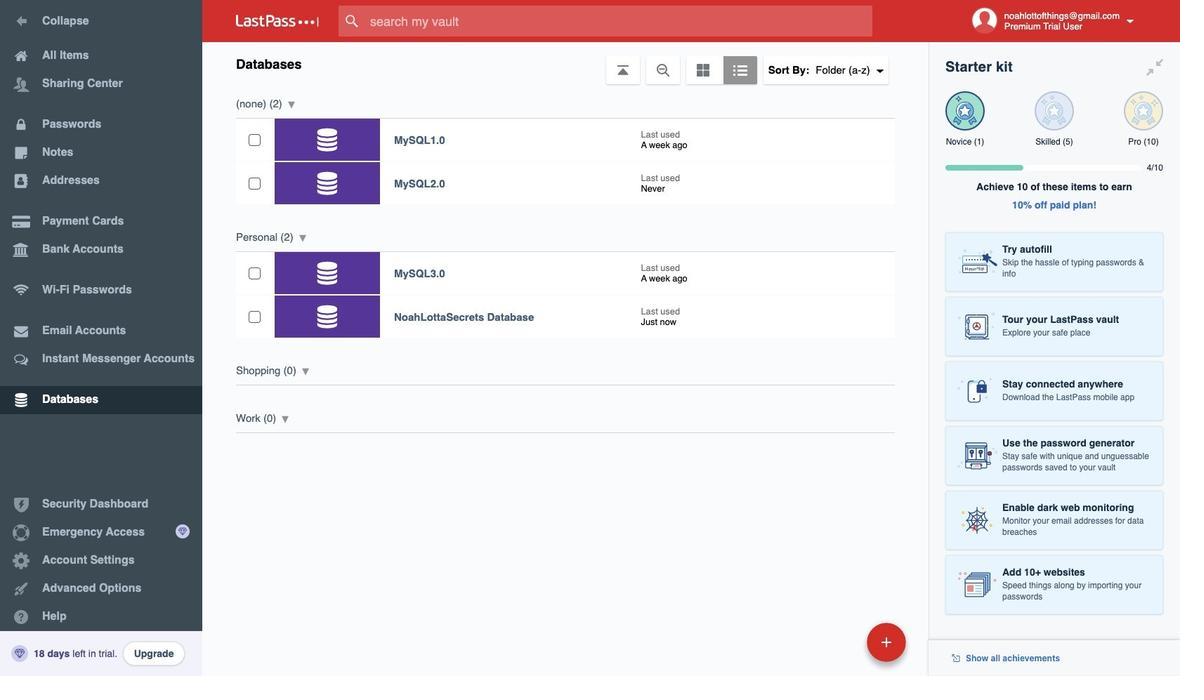 Task type: describe. For each thing, give the bounding box(es) containing it.
main navigation navigation
[[0, 0, 202, 677]]

search my vault text field
[[339, 6, 900, 37]]

new item navigation
[[771, 619, 915, 677]]

new item element
[[771, 623, 911, 663]]



Task type: locate. For each thing, give the bounding box(es) containing it.
Search search field
[[339, 6, 900, 37]]

vault options navigation
[[202, 42, 929, 84]]

lastpass image
[[236, 15, 319, 27]]



Task type: vqa. For each thing, say whether or not it's contained in the screenshot.
LASTPASS image
yes



